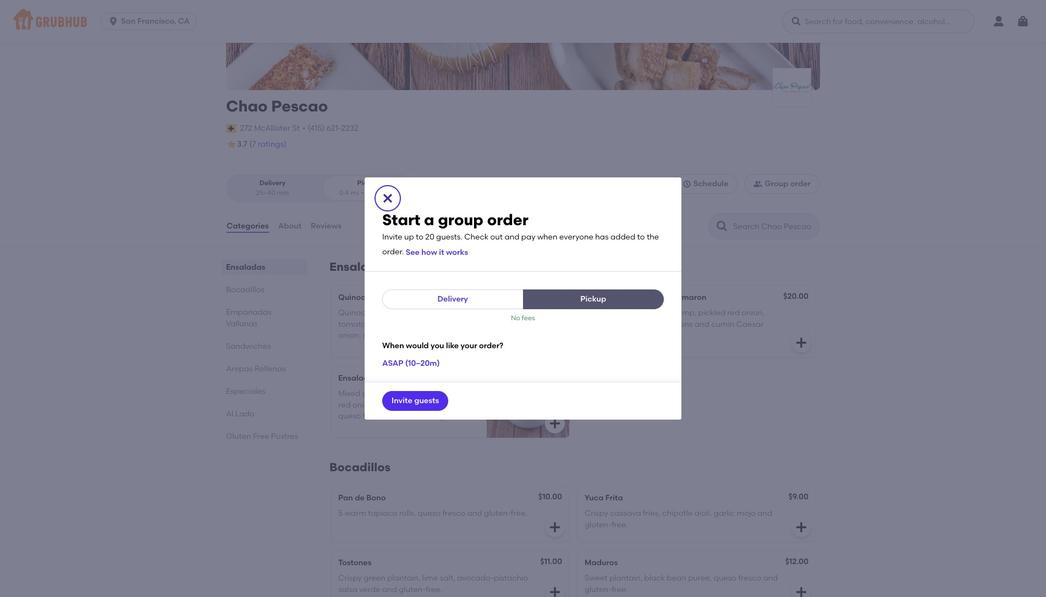 Task type: describe. For each thing, give the bounding box(es) containing it.
bono
[[366, 494, 386, 503]]

de
[[355, 494, 365, 503]]

$12.00
[[785, 558, 808, 567]]

when would you like your order?
[[382, 342, 503, 351]]

order inside button
[[790, 179, 811, 189]]

bean
[[667, 574, 686, 584]]

svg image inside schedule button
[[682, 180, 691, 189]]

vallunas
[[226, 320, 257, 329]]

delivery 25–40 min
[[256, 179, 289, 197]]

red up your
[[460, 320, 473, 329]]

fries,
[[643, 509, 660, 519]]

fresco inside mixed greens, jicama, radish, pickled red onion, spiced pepitas, cilantro, queso fresco and lime vinaigrette.
[[363, 412, 386, 421]]

delivery for delivery
[[438, 295, 468, 304]]

smokey
[[338, 342, 367, 352]]

onion, for mixed greens, jicama, radish, pickled red onion, spiced pepitas, cilantro, queso fresco and lime vinaigrette.
[[353, 401, 375, 410]]

salt,
[[440, 574, 455, 584]]

5
[[338, 509, 343, 519]]

pepitas, inside mixed greens, jicama, radish, pickled red onion, spiced pepitas, cilantro, queso fresco and lime vinaigrette.
[[404, 401, 434, 410]]

1 to from the left
[[416, 232, 423, 242]]

0.4
[[339, 189, 349, 197]]

gluten- inside crispy cassava fries, chipotle aioli, garlic mojo and gluten-free.
[[585, 521, 612, 530]]

corn,
[[395, 320, 414, 329]]

a
[[424, 211, 434, 229]]

and inside start a group order invite up to 20 guests. check out and pay when everyone has added to the order.
[[505, 232, 519, 242]]

invite guests
[[392, 396, 439, 406]]

group order
[[765, 179, 811, 189]]

bean,
[[429, 309, 451, 318]]

lado
[[235, 410, 254, 419]]

621-
[[326, 124, 341, 133]]

option group containing delivery 25–40 min
[[226, 175, 415, 202]]

quinoa, avocado, black bean, tomato, grilled corn, red pepper, red onion, spiced pepitas, cilantro and smokey honey-lime dressing.
[[338, 309, 473, 352]]

invite inside button
[[392, 396, 412, 406]]

quinoa y aguacate image
[[487, 286, 569, 358]]

schedule button
[[673, 175, 738, 194]]

black for bean,
[[407, 309, 427, 318]]

avocado,
[[370, 309, 405, 318]]

• (415) 621-2232
[[302, 124, 358, 133]]

0 horizontal spatial ensaladas
[[226, 263, 265, 272]]

black for bean
[[644, 574, 665, 584]]

lime inside crispy green plantain, lime salt, avocado-pistachio salsa verde and gluten-free.
[[422, 574, 438, 584]]

asap (10–20m) button
[[382, 354, 440, 374]]

svg image for crispy green plantain, lime salt, avocado-pistachio salsa verde and gluten-free.
[[548, 586, 562, 598]]

min inside delivery 25–40 min
[[277, 189, 289, 197]]

pickled for shrimp,
[[698, 309, 725, 318]]

5 warm tapioca rolls, queso fresco and gluten-free.
[[338, 509, 527, 519]]

aguacate
[[374, 293, 412, 303]]

svg image up "start" on the top left of page
[[381, 192, 394, 205]]

dressing. inside grilled romaine, garlic shrimp, pickled red onion, cotija, cuban bread croutons and cumin caesar dressing.
[[585, 331, 618, 340]]

con
[[654, 293, 669, 303]]

tomato,
[[338, 320, 368, 329]]

check
[[464, 232, 489, 242]]

$9.00
[[788, 493, 808, 502]]

pan de bono
[[338, 494, 386, 503]]

honey-
[[368, 342, 394, 352]]

gluten- inside sweet plantain, black bean puree, queso fresco and gluten-free.
[[585, 585, 612, 595]]

pepitas, inside quinoa, avocado, black bean, tomato, grilled corn, red pepper, red onion, spiced pepitas, cilantro and smokey honey-lime dressing.
[[390, 331, 420, 340]]

al lado
[[226, 410, 254, 419]]

Search Chao Pescao search field
[[732, 222, 816, 232]]

pickup for pickup
[[580, 295, 606, 304]]

272 mcallister st button
[[239, 122, 300, 135]]

asap (10–20m)
[[382, 359, 440, 368]]

invite inside start a group order invite up to 20 guests. check out and pay when everyone has added to the order.
[[382, 232, 402, 242]]

postres
[[271, 432, 298, 442]]

you
[[431, 342, 444, 351]]

rellenas
[[255, 365, 286, 374]]

red right corn,
[[415, 320, 428, 329]]

ensalada fresca
[[338, 374, 401, 383]]

lime inside mixed greens, jicama, radish, pickled red onion, spiced pepitas, cilantro, queso fresco and lime vinaigrette.
[[404, 412, 420, 421]]

0 vertical spatial bocadillos
[[226, 285, 264, 295]]

like
[[446, 342, 459, 351]]

puree,
[[688, 574, 712, 584]]

group order button
[[744, 175, 820, 194]]

has
[[595, 232, 609, 242]]

vinaigrette.
[[422, 412, 464, 421]]

parilla
[[628, 293, 653, 303]]

reviews
[[311, 222, 341, 231]]

fees
[[522, 315, 535, 322]]

free. inside crispy green plantain, lime salt, avocado-pistachio salsa verde and gluten-free.
[[426, 585, 442, 595]]

grilled romaine, garlic shrimp, pickled red onion, cotija, cuban bread croutons and cumin caesar dressing.
[[585, 309, 764, 340]]

works
[[446, 248, 468, 257]]

shrimp,
[[669, 309, 697, 318]]

quinoa
[[338, 293, 366, 303]]

verde
[[359, 585, 380, 595]]

categories button
[[226, 207, 269, 246]]

arepas
[[226, 365, 253, 374]]

onion, inside quinoa, avocado, black bean, tomato, grilled corn, red pepper, red onion, spiced pepitas, cilantro and smokey honey-lime dressing.
[[338, 331, 361, 340]]

1 horizontal spatial bocadillos
[[329, 461, 391, 475]]

san
[[121, 16, 136, 26]]

sweet
[[585, 574, 607, 584]]

st
[[292, 124, 300, 133]]

pickup 0.4 mi • 10–20 min
[[339, 179, 397, 197]]

mcallister
[[254, 124, 290, 133]]

tostones
[[338, 559, 372, 568]]

avocado-
[[457, 574, 494, 584]]

crispy green plantain, lime salt, avocado-pistachio salsa verde and gluten-free.
[[338, 574, 528, 595]]

ratings)
[[258, 140, 287, 149]]

gluten
[[226, 432, 251, 442]]

chao pescao logo image
[[773, 68, 811, 107]]

added
[[610, 232, 635, 242]]

free. inside sweet plantain, black bean puree, queso fresco and gluten-free.
[[612, 585, 628, 595]]

queso inside mixed greens, jicama, radish, pickled red onion, spiced pepitas, cilantro, queso fresco and lime vinaigrette.
[[338, 412, 361, 421]]

(7
[[249, 140, 256, 149]]

(10–20m)
[[405, 359, 440, 368]]

pickup button
[[523, 290, 664, 310]]

free. inside crispy cassava fries, chipotle aioli, garlic mojo and gluten-free.
[[612, 521, 628, 530]]

garlic inside crispy cassava fries, chipotle aioli, garlic mojo and gluten-free.
[[714, 509, 735, 519]]

start
[[382, 211, 420, 229]]

mixed greens, jicama, radish, pickled red onion, spiced pepitas, cilantro, queso fresco and lime vinaigrette.
[[338, 390, 475, 421]]



Task type: vqa. For each thing, say whether or not it's contained in the screenshot.
svg image within Schedule button
yes



Task type: locate. For each thing, give the bounding box(es) containing it.
1 vertical spatial fresco
[[442, 509, 465, 519]]

arepas rellenas
[[226, 365, 286, 374]]

0 vertical spatial pickled
[[698, 309, 725, 318]]

and inside grilled romaine, garlic shrimp, pickled red onion, cotija, cuban bread croutons and cumin caesar dressing.
[[695, 320, 709, 329]]

1 horizontal spatial delivery
[[438, 295, 468, 304]]

your
[[461, 342, 477, 351]]

cilantro,
[[436, 401, 466, 410]]

fresco right 'puree,'
[[738, 574, 761, 584]]

0 horizontal spatial plantain,
[[387, 574, 420, 584]]

pickled up cilantro,
[[448, 390, 475, 399]]

crispy down yuca
[[585, 509, 608, 519]]

and inside mixed greens, jicama, radish, pickled red onion, spiced pepitas, cilantro, queso fresco and lime vinaigrette.
[[388, 412, 403, 421]]

0 horizontal spatial order
[[487, 211, 528, 229]]

$10.00
[[538, 493, 562, 502]]

2 horizontal spatial queso
[[714, 574, 736, 584]]

yuca
[[585, 494, 604, 503]]

garlic right aioli,
[[714, 509, 735, 519]]

pickled
[[698, 309, 725, 318], [448, 390, 475, 399]]

ca
[[178, 16, 190, 26]]

croutons
[[660, 320, 693, 329]]

0 vertical spatial onion,
[[742, 309, 764, 318]]

reviews button
[[310, 207, 342, 246]]

1 horizontal spatial pickled
[[698, 309, 725, 318]]

lime down "invite guests" button
[[404, 412, 420, 421]]

0 horizontal spatial pickup
[[357, 179, 379, 187]]

delivery for delivery 25–40 min
[[259, 179, 285, 187]]

1 horizontal spatial to
[[637, 232, 645, 242]]

3.7
[[237, 140, 247, 149]]

black
[[407, 309, 427, 318], [644, 574, 665, 584]]

order.
[[382, 248, 404, 257]]

fresco right rolls,
[[442, 509, 465, 519]]

fresco
[[363, 412, 386, 421], [442, 509, 465, 519], [738, 574, 761, 584]]

ensalada
[[338, 374, 374, 383]]

• right st
[[302, 124, 305, 133]]

min right the 25–40
[[277, 189, 289, 197]]

0 vertical spatial crispy
[[585, 509, 608, 519]]

onion, for grilled romaine, garlic shrimp, pickled red onion, cotija, cuban bread croutons and cumin caesar dressing.
[[742, 309, 764, 318]]

svg image down "$10.00"
[[548, 521, 562, 535]]

and inside sweet plantain, black bean puree, queso fresco and gluten-free.
[[763, 574, 778, 584]]

queso right 'puree,'
[[714, 574, 736, 584]]

spiced down the greens,
[[377, 401, 402, 410]]

1 plantain, from the left
[[387, 574, 420, 584]]

2232
[[341, 124, 358, 133]]

1 vertical spatial garlic
[[714, 509, 735, 519]]

delivery inside delivery 25–40 min
[[259, 179, 285, 187]]

pickled inside grilled romaine, garlic shrimp, pickled red onion, cotija, cuban bread croutons and cumin caesar dressing.
[[698, 309, 725, 318]]

garlic up bread
[[646, 309, 667, 318]]

1 vertical spatial queso
[[418, 509, 441, 519]]

sandwiches
[[226, 342, 271, 351]]

• right 'mi'
[[361, 189, 364, 197]]

2 to from the left
[[637, 232, 645, 242]]

cassava
[[610, 509, 641, 519]]

pepper,
[[430, 320, 459, 329]]

0 horizontal spatial black
[[407, 309, 427, 318]]

people icon image
[[754, 180, 762, 189]]

ensalada fresca image
[[487, 367, 569, 438]]

order?
[[479, 342, 503, 351]]

0 horizontal spatial •
[[302, 124, 305, 133]]

queso
[[338, 412, 361, 421], [418, 509, 441, 519], [714, 574, 736, 584]]

delivery inside button
[[438, 295, 468, 304]]

svg image inside 'san francisco, ca' button
[[108, 16, 119, 27]]

black left 'bean'
[[644, 574, 665, 584]]

2 vertical spatial queso
[[714, 574, 736, 584]]

queso down mixed
[[338, 412, 361, 421]]

1 horizontal spatial min
[[385, 189, 397, 197]]

queso inside sweet plantain, black bean puree, queso fresco and gluten-free.
[[714, 574, 736, 584]]

1 vertical spatial black
[[644, 574, 665, 584]]

10–20
[[366, 189, 384, 197]]

san francisco, ca button
[[101, 13, 201, 30]]

25–40
[[256, 189, 275, 197]]

rolls,
[[399, 509, 416, 519]]

bocadillos
[[226, 285, 264, 295], [329, 461, 391, 475]]

and inside crispy cassava fries, chipotle aioli, garlic mojo and gluten-free.
[[757, 509, 772, 519]]

caesar up grilled
[[585, 293, 612, 303]]

crispy inside crispy cassava fries, chipotle aioli, garlic mojo and gluten-free.
[[585, 509, 608, 519]]

0 horizontal spatial delivery
[[259, 179, 285, 187]]

see how it works
[[406, 248, 468, 257]]

pickled up cumin at the bottom right
[[698, 309, 725, 318]]

delivery up bean,
[[438, 295, 468, 304]]

$20.00
[[783, 292, 808, 301]]

onion, inside grilled romaine, garlic shrimp, pickled red onion, cotija, cuban bread croutons and cumin caesar dressing.
[[742, 309, 764, 318]]

1 horizontal spatial queso
[[418, 509, 441, 519]]

1 vertical spatial pickled
[[448, 390, 475, 399]]

crispy cassava fries, chipotle aioli, garlic mojo and gluten-free.
[[585, 509, 772, 530]]

star icon image
[[226, 139, 237, 150]]

0 vertical spatial black
[[407, 309, 427, 318]]

svg image left schedule
[[682, 180, 691, 189]]

plantain,
[[387, 574, 420, 584], [609, 574, 642, 584]]

main navigation navigation
[[0, 0, 1046, 43]]

pepitas, down corn,
[[390, 331, 420, 340]]

1 vertical spatial crispy
[[338, 574, 362, 584]]

1 horizontal spatial dressing.
[[585, 331, 618, 340]]

0 horizontal spatial min
[[277, 189, 289, 197]]

would
[[406, 342, 429, 351]]

dressing. inside quinoa, avocado, black bean, tomato, grilled corn, red pepper, red onion, spiced pepitas, cilantro and smokey honey-lime dressing.
[[412, 342, 445, 352]]

1 vertical spatial onion,
[[338, 331, 361, 340]]

red down mixed
[[338, 401, 351, 410]]

1 vertical spatial bocadillos
[[329, 461, 391, 475]]

quinoa,
[[338, 309, 368, 318]]

1 vertical spatial pepitas,
[[404, 401, 434, 410]]

delivery up the 25–40
[[259, 179, 285, 187]]

0 vertical spatial invite
[[382, 232, 402, 242]]

garlic inside grilled romaine, garlic shrimp, pickled red onion, cotija, cuban bread croutons and cumin caesar dressing.
[[646, 309, 667, 318]]

order right group
[[790, 179, 811, 189]]

fresca
[[376, 374, 401, 383]]

warm
[[345, 509, 366, 519]]

(415)
[[308, 124, 325, 133]]

272
[[240, 124, 252, 133]]

0 horizontal spatial dressing.
[[412, 342, 445, 352]]

crispy for gluten-
[[585, 509, 608, 519]]

0 vertical spatial lime
[[394, 342, 410, 352]]

crispy
[[585, 509, 608, 519], [338, 574, 362, 584]]

1 horizontal spatial fresco
[[442, 509, 465, 519]]

0 horizontal spatial caesar
[[585, 293, 612, 303]]

1 horizontal spatial crispy
[[585, 509, 608, 519]]

1 vertical spatial invite
[[392, 396, 412, 406]]

pickup inside pickup 0.4 mi • 10–20 min
[[357, 179, 379, 187]]

0 vertical spatial garlic
[[646, 309, 667, 318]]

0 vertical spatial delivery
[[259, 179, 285, 187]]

and
[[505, 232, 519, 242], [695, 320, 709, 329], [452, 331, 467, 340], [388, 412, 403, 421], [467, 509, 482, 519], [757, 509, 772, 519], [763, 574, 778, 584], [382, 585, 397, 595]]

pickup for pickup 0.4 mi • 10–20 min
[[357, 179, 379, 187]]

0 vertical spatial pickup
[[357, 179, 379, 187]]

•
[[302, 124, 305, 133], [361, 189, 364, 197]]

1 vertical spatial pickup
[[580, 295, 606, 304]]

0 horizontal spatial crispy
[[338, 574, 362, 584]]

1 vertical spatial spiced
[[377, 401, 402, 410]]

green
[[364, 574, 385, 584]]

crispy inside crispy green plantain, lime salt, avocado-pistachio salsa verde and gluten-free.
[[338, 574, 362, 584]]

caesar
[[585, 293, 612, 303], [736, 320, 764, 329]]

order up out
[[487, 211, 528, 229]]

1 vertical spatial caesar
[[736, 320, 764, 329]]

it
[[439, 248, 444, 257]]

plantain, down maduros
[[609, 574, 642, 584]]

guests.
[[436, 232, 463, 242]]

mixed
[[338, 390, 360, 399]]

garlic
[[646, 309, 667, 318], [714, 509, 735, 519]]

lime left salt,
[[422, 574, 438, 584]]

spiced inside mixed greens, jicama, radish, pickled red onion, spiced pepitas, cilantro, queso fresco and lime vinaigrette.
[[377, 401, 402, 410]]

1 horizontal spatial black
[[644, 574, 665, 584]]

black inside quinoa, avocado, black bean, tomato, grilled corn, red pepper, red onion, spiced pepitas, cilantro and smokey honey-lime dressing.
[[407, 309, 427, 318]]

(7 ratings)
[[249, 140, 287, 149]]

spiced inside quinoa, avocado, black bean, tomato, grilled corn, red pepper, red onion, spiced pepitas, cilantro and smokey honey-lime dressing.
[[363, 331, 388, 340]]

• inside pickup 0.4 mi • 10–20 min
[[361, 189, 364, 197]]

20
[[425, 232, 434, 242]]

svg image
[[682, 180, 691, 189], [381, 192, 394, 205], [548, 521, 562, 535], [548, 586, 562, 598], [795, 586, 808, 598]]

1 vertical spatial lime
[[404, 412, 420, 421]]

2 min from the left
[[385, 189, 397, 197]]

spiced down grilled
[[363, 331, 388, 340]]

lime up asap (10–20m)
[[394, 342, 410, 352]]

svg image down $12.00
[[795, 586, 808, 598]]

1 vertical spatial delivery
[[438, 295, 468, 304]]

to left the
[[637, 232, 645, 242]]

cotija,
[[585, 320, 608, 329]]

radish,
[[421, 390, 446, 399]]

0 vertical spatial •
[[302, 124, 305, 133]]

1 horizontal spatial order
[[790, 179, 811, 189]]

gluten free postres
[[226, 432, 298, 442]]

0 horizontal spatial fresco
[[363, 412, 386, 421]]

delivery
[[259, 179, 285, 187], [438, 295, 468, 304]]

1 vertical spatial •
[[361, 189, 364, 197]]

order inside start a group order invite up to 20 guests. check out and pay when everyone has added to the order.
[[487, 211, 528, 229]]

dressing. down cotija,
[[585, 331, 618, 340]]

1 horizontal spatial garlic
[[714, 509, 735, 519]]

camaron
[[670, 293, 706, 303]]

0 vertical spatial pepitas,
[[390, 331, 420, 340]]

bocadillos up de
[[329, 461, 391, 475]]

black inside sweet plantain, black bean puree, queso fresco and gluten-free.
[[644, 574, 665, 584]]

about button
[[278, 207, 302, 246]]

0 horizontal spatial pickled
[[448, 390, 475, 399]]

fresco inside sweet plantain, black bean puree, queso fresco and gluten-free.
[[738, 574, 761, 584]]

and inside crispy green plantain, lime salt, avocado-pistachio salsa verde and gluten-free.
[[382, 585, 397, 595]]

caesar inside grilled romaine, garlic shrimp, pickled red onion, cotija, cuban bread croutons and cumin caesar dressing.
[[736, 320, 764, 329]]

min
[[277, 189, 289, 197], [385, 189, 397, 197]]

plantain, right the 'green'
[[387, 574, 420, 584]]

svg image
[[1016, 15, 1030, 28], [108, 16, 119, 27], [791, 16, 802, 27], [795, 337, 808, 350], [548, 417, 562, 431], [795, 521, 808, 535]]

1 vertical spatial dressing.
[[412, 342, 445, 352]]

chipotle
[[662, 509, 693, 519]]

1 horizontal spatial ensaladas
[[329, 260, 390, 274]]

0 vertical spatial queso
[[338, 412, 361, 421]]

1 horizontal spatial •
[[361, 189, 364, 197]]

1 horizontal spatial pickup
[[580, 295, 606, 304]]

pickup up grilled
[[580, 295, 606, 304]]

delivery button
[[382, 290, 523, 310]]

subscription pass image
[[226, 124, 237, 133]]

0 horizontal spatial queso
[[338, 412, 361, 421]]

$15.50
[[539, 374, 563, 383]]

2 vertical spatial lime
[[422, 574, 438, 584]]

0 vertical spatial caesar
[[585, 293, 612, 303]]

sweet plantain, black bean puree, queso fresco and gluten-free.
[[585, 574, 778, 595]]

to left 20 at the top of the page
[[416, 232, 423, 242]]

onion, inside mixed greens, jicama, radish, pickled red onion, spiced pepitas, cilantro, queso fresco and lime vinaigrette.
[[353, 401, 375, 410]]

queso right rolls,
[[418, 509, 441, 519]]

0 vertical spatial fresco
[[363, 412, 386, 421]]

svg image for sweet plantain, black bean puree, queso fresco and gluten-free.
[[795, 586, 808, 598]]

0 horizontal spatial bocadillos
[[226, 285, 264, 295]]

the
[[647, 232, 659, 242]]

invite up order.
[[382, 232, 402, 242]]

and inside quinoa, avocado, black bean, tomato, grilled corn, red pepper, red onion, spiced pepitas, cilantro and smokey honey-lime dressing.
[[452, 331, 467, 340]]

2 vertical spatial onion,
[[353, 401, 375, 410]]

min right 10–20
[[385, 189, 397, 197]]

(415) 621-2232 button
[[308, 123, 358, 134]]

black up corn,
[[407, 309, 427, 318]]

grilled
[[585, 309, 609, 318]]

plantain, inside sweet plantain, black bean puree, queso fresco and gluten-free.
[[609, 574, 642, 584]]

0 horizontal spatial to
[[416, 232, 423, 242]]

svg image for 5 warm tapioca rolls, queso fresco and gluten-free.
[[548, 521, 562, 535]]

search icon image
[[716, 220, 729, 233]]

order
[[790, 179, 811, 189], [487, 211, 528, 229]]

al
[[226, 410, 233, 419]]

1 vertical spatial order
[[487, 211, 528, 229]]

ensaladas up quinoa
[[329, 260, 390, 274]]

schedule
[[693, 179, 728, 189]]

dressing. down the cilantro
[[412, 342, 445, 352]]

svg image down $11.00
[[548, 586, 562, 598]]

1 horizontal spatial caesar
[[736, 320, 764, 329]]

0 vertical spatial dressing.
[[585, 331, 618, 340]]

crispy for verde
[[338, 574, 362, 584]]

bread
[[635, 320, 658, 329]]

pay
[[521, 232, 535, 242]]

min inside pickup 0.4 mi • 10–20 min
[[385, 189, 397, 197]]

red up cumin at the bottom right
[[727, 309, 740, 318]]

caesar right cumin at the bottom right
[[736, 320, 764, 329]]

ensaladas down categories button
[[226, 263, 265, 272]]

red inside mixed greens, jicama, radish, pickled red onion, spiced pepitas, cilantro, queso fresco and lime vinaigrette.
[[338, 401, 351, 410]]

plantain, inside crispy green plantain, lime salt, avocado-pistachio salsa verde and gluten-free.
[[387, 574, 420, 584]]

fresco down the greens,
[[363, 412, 386, 421]]

0 horizontal spatial garlic
[[646, 309, 667, 318]]

start a group order invite up to 20 guests. check out and pay when everyone has added to the order.
[[382, 211, 659, 257]]

pepitas, down 'jicama,'
[[404, 401, 434, 410]]

francisco,
[[137, 16, 176, 26]]

yuca frita
[[585, 494, 623, 503]]

bocadillos up empanadas
[[226, 285, 264, 295]]

option group
[[226, 175, 415, 202]]

pan
[[338, 494, 353, 503]]

spiced
[[363, 331, 388, 340], [377, 401, 402, 410]]

crispy up salsa
[[338, 574, 362, 584]]

2 plantain, from the left
[[609, 574, 642, 584]]

invite left guests
[[392, 396, 412, 406]]

gluten- inside crispy green plantain, lime salt, avocado-pistachio salsa verde and gluten-free.
[[399, 585, 426, 595]]

pickup up 10–20
[[357, 179, 379, 187]]

red inside grilled romaine, garlic shrimp, pickled red onion, cotija, cuban bread croutons and cumin caesar dressing.
[[727, 309, 740, 318]]

maduros
[[585, 559, 618, 568]]

2 horizontal spatial fresco
[[738, 574, 761, 584]]

pickled for radish,
[[448, 390, 475, 399]]

2 vertical spatial fresco
[[738, 574, 761, 584]]

tapioca
[[368, 509, 397, 519]]

when
[[382, 342, 404, 351]]

0 vertical spatial order
[[790, 179, 811, 189]]

pickled inside mixed greens, jicama, radish, pickled red onion, spiced pepitas, cilantro, queso fresco and lime vinaigrette.
[[448, 390, 475, 399]]

cuban
[[610, 320, 634, 329]]

lime inside quinoa, avocado, black bean, tomato, grilled corn, red pepper, red onion, spiced pepitas, cilantro and smokey honey-lime dressing.
[[394, 342, 410, 352]]

1 horizontal spatial plantain,
[[609, 574, 642, 584]]

pickup inside button
[[580, 295, 606, 304]]

1 min from the left
[[277, 189, 289, 197]]

0 vertical spatial spiced
[[363, 331, 388, 340]]



